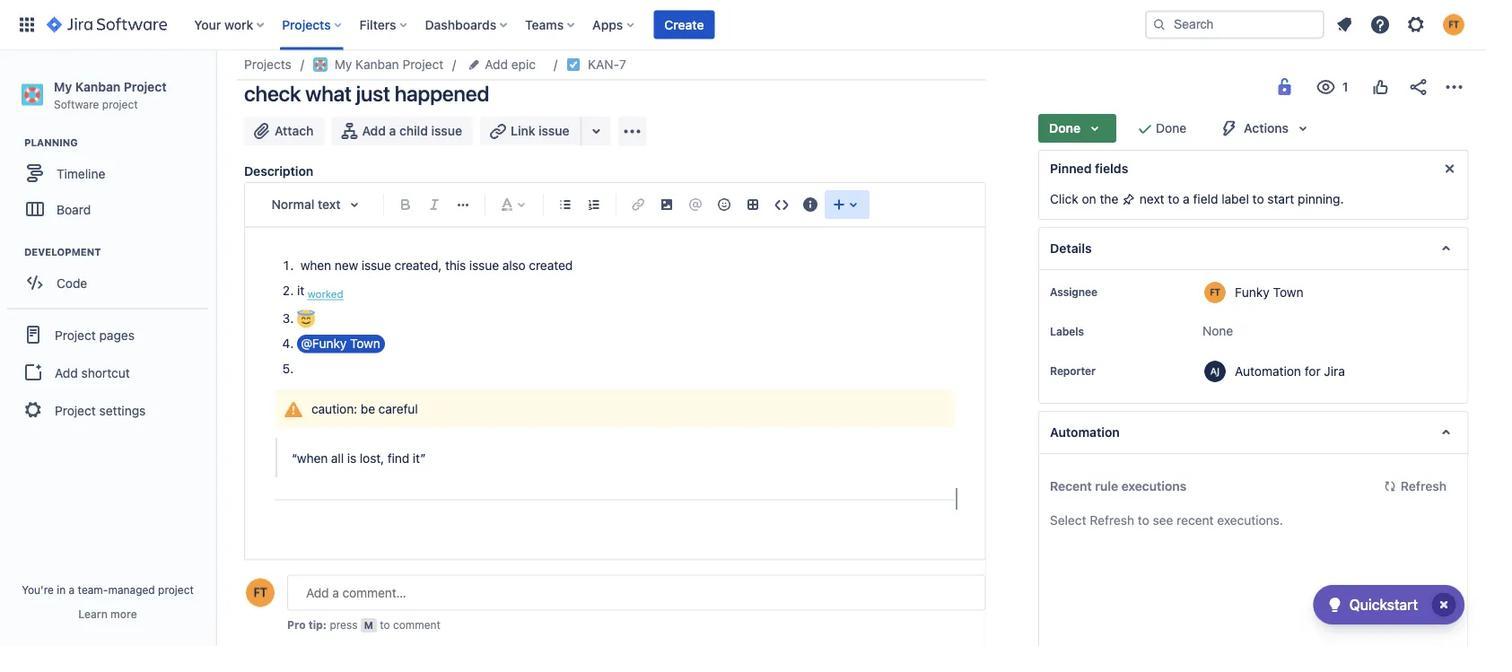 Task type: locate. For each thing, give the bounding box(es) containing it.
add left epic at the top left
[[485, 57, 508, 72]]

1 horizontal spatial my
[[335, 57, 352, 72]]

done up next
[[1156, 121, 1186, 136]]

banner
[[0, 0, 1487, 50]]

1 horizontal spatial done
[[1156, 121, 1186, 136]]

this
[[445, 258, 466, 272]]

kan-7 link
[[588, 54, 626, 75]]

add down "just"
[[362, 123, 386, 138]]

my kanban project software project
[[54, 79, 167, 110]]

0 horizontal spatial kanban
[[75, 79, 120, 94]]

your profile and settings image
[[1443, 14, 1465, 35]]

:innocent: image
[[297, 310, 315, 328], [297, 310, 315, 328]]

a right in
[[69, 583, 75, 596]]

project right software
[[102, 98, 138, 110]]

project settings link
[[7, 391, 208, 430]]

group
[[7, 308, 208, 436]]

0 vertical spatial project
[[102, 98, 138, 110]]

0 vertical spatial town
[[1273, 285, 1303, 299]]

child
[[399, 123, 428, 138]]

done
[[1049, 121, 1081, 136], [1156, 121, 1186, 136]]

more
[[110, 608, 137, 620]]

1 vertical spatial project
[[158, 583, 194, 596]]

work
[[224, 17, 253, 32]]

projects
[[282, 17, 331, 32], [244, 57, 292, 72]]

1 horizontal spatial kanban
[[356, 57, 399, 72]]

done image
[[1134, 118, 1156, 139]]

filters
[[360, 17, 396, 32]]

caution: be careful
[[311, 401, 418, 415]]

to
[[1168, 192, 1179, 206], [1252, 192, 1264, 206], [380, 619, 390, 632]]

description
[[244, 163, 313, 178]]

0 horizontal spatial project
[[102, 98, 138, 110]]

to right next
[[1168, 192, 1179, 206]]

project left sidebar navigation icon
[[124, 79, 167, 94]]

be
[[361, 401, 375, 415]]

shortcut
[[81, 365, 130, 380]]

kanban
[[356, 57, 399, 72], [75, 79, 120, 94]]

1 vertical spatial add
[[362, 123, 386, 138]]

1 vertical spatial automation
[[1050, 425, 1120, 440]]

pro
[[287, 619, 306, 632]]

town right @funky
[[350, 335, 380, 350]]

kanban inside my kanban project software project
[[75, 79, 120, 94]]

1 horizontal spatial a
[[389, 123, 396, 138]]

timeline link
[[9, 155, 206, 191]]

1 vertical spatial projects
[[244, 57, 292, 72]]

0 vertical spatial automation
[[1235, 364, 1301, 378]]

0 vertical spatial add
[[485, 57, 508, 72]]

kanban up software
[[75, 79, 120, 94]]

projects inside dropdown button
[[282, 17, 331, 32]]

board link
[[9, 191, 206, 227]]

apps
[[593, 17, 623, 32]]

link issue
[[511, 123, 570, 138]]

project right managed
[[158, 583, 194, 596]]

kanban up "just"
[[356, 57, 399, 72]]

link
[[511, 123, 535, 138]]

create button
[[654, 10, 715, 39]]

bullet list ⌘⇧8 image
[[555, 193, 576, 215]]

add left "shortcut"
[[55, 365, 78, 380]]

1 horizontal spatial automation
[[1235, 364, 1301, 378]]

2 vertical spatial a
[[69, 583, 75, 596]]

issue right child
[[431, 123, 462, 138]]

issue right the link
[[539, 123, 570, 138]]

add inside add shortcut button
[[55, 365, 78, 380]]

my up software
[[54, 79, 72, 94]]

add shortcut
[[55, 365, 130, 380]]

tooltip
[[822, 166, 872, 184]]

link issue button
[[480, 116, 582, 145]]

1 vertical spatial a
[[1183, 192, 1190, 206]]

pages
[[99, 327, 135, 342]]

assignee
[[1050, 285, 1097, 298]]

0 horizontal spatial town
[[350, 335, 380, 350]]

happened
[[395, 80, 489, 105]]

/
[[862, 168, 865, 181]]

issue
[[431, 123, 462, 138], [539, 123, 570, 138], [362, 258, 391, 272], [469, 258, 499, 272]]

issue inside button
[[431, 123, 462, 138]]

1 vertical spatial town
[[350, 335, 380, 350]]

filters button
[[354, 10, 414, 39]]

my inside my kanban project software project
[[54, 79, 72, 94]]

actions button
[[1208, 114, 1324, 143]]

team-
[[78, 583, 108, 596]]

to left start
[[1252, 192, 1264, 206]]

project
[[102, 98, 138, 110], [158, 583, 194, 596]]

development
[[24, 247, 101, 258]]

town right funky
[[1273, 285, 1303, 299]]

2 horizontal spatial add
[[485, 57, 508, 72]]

for
[[1305, 364, 1321, 378]]

funky
[[1235, 285, 1270, 299]]

normal text
[[272, 197, 341, 211]]

click on the
[[1050, 192, 1122, 206]]

Description - Main content area, start typing to enter text. text field
[[276, 254, 955, 544]]

teams
[[525, 17, 564, 32]]

town
[[1273, 285, 1303, 299], [350, 335, 380, 350]]

0 vertical spatial kanban
[[356, 57, 399, 72]]

1 horizontal spatial town
[[1273, 285, 1303, 299]]

project pages
[[55, 327, 135, 342]]

actions
[[1244, 121, 1289, 136]]

funky town
[[1235, 285, 1303, 299]]

a for you're in a team-managed project
[[69, 583, 75, 596]]

pinned
[[1050, 161, 1092, 176]]

town inside description - main content area, start typing to enter text. text field
[[350, 335, 380, 350]]

kan-7
[[588, 57, 626, 72]]

2 horizontal spatial a
[[1183, 192, 1190, 206]]

done up pinned
[[1049, 121, 1081, 136]]

town for funky town
[[1273, 285, 1303, 299]]

0 vertical spatial a
[[389, 123, 396, 138]]

projects up check
[[244, 57, 292, 72]]

jira software image
[[47, 14, 167, 35], [47, 14, 167, 35]]

0 horizontal spatial automation
[[1050, 425, 1120, 440]]

panel warning image
[[283, 399, 304, 420]]

projects for projects dropdown button
[[282, 17, 331, 32]]

label
[[1222, 192, 1249, 206]]

project inside my kanban project software project
[[102, 98, 138, 110]]

2 vertical spatial add
[[55, 365, 78, 380]]

add a child issue button
[[332, 116, 473, 145]]

jira
[[1324, 364, 1345, 378]]

in
[[57, 583, 66, 596]]

my kanban project image
[[313, 57, 327, 72]]

add inside add epic dropdown button
[[485, 57, 508, 72]]

dismiss quickstart image
[[1430, 591, 1459, 619]]

automation left for
[[1235, 364, 1301, 378]]

project up happened
[[403, 57, 444, 72]]

kanban for my kanban project software project
[[75, 79, 120, 94]]

board
[[57, 202, 91, 217]]

my right the my kanban project image
[[335, 57, 352, 72]]

1 vertical spatial kanban
[[75, 79, 120, 94]]

add epic button
[[465, 54, 541, 75]]

timeline
[[57, 166, 105, 181]]

@funky
[[301, 335, 347, 350]]

0 horizontal spatial add
[[55, 365, 78, 380]]

notifications image
[[1334, 14, 1356, 35]]

primary element
[[11, 0, 1145, 50]]

projects up the my kanban project image
[[282, 17, 331, 32]]

kanban inside "my kanban project" link
[[356, 57, 399, 72]]

my kanban project link
[[313, 54, 444, 75]]

quickstart button
[[1314, 585, 1465, 625]]

dashboards
[[425, 17, 497, 32]]

dashboards button
[[420, 10, 515, 39]]

2 horizontal spatial to
[[1252, 192, 1264, 206]]

apps button
[[587, 10, 641, 39]]

details
[[1050, 241, 1092, 256]]

0 horizontal spatial a
[[69, 583, 75, 596]]

1 horizontal spatial project
[[158, 583, 194, 596]]

automation for jira
[[1235, 364, 1345, 378]]

a left child
[[389, 123, 396, 138]]

table image
[[742, 193, 764, 215]]

add inside add a child issue button
[[362, 123, 386, 138]]

0 horizontal spatial done
[[1049, 121, 1081, 136]]

add for add shortcut
[[55, 365, 78, 380]]

0 vertical spatial my
[[335, 57, 352, 72]]

1 vertical spatial my
[[54, 79, 72, 94]]

2 done from the left
[[1156, 121, 1186, 136]]

teams button
[[520, 10, 582, 39]]

a left 'field'
[[1183, 192, 1190, 206]]

to right m
[[380, 619, 390, 632]]

attach button
[[244, 116, 325, 145]]

a
[[389, 123, 396, 138], [1183, 192, 1190, 206], [69, 583, 75, 596]]

insert
[[828, 168, 857, 181]]

you're
[[22, 583, 54, 596]]

automation down the reporter at right bottom
[[1050, 425, 1120, 440]]

1 done from the left
[[1049, 121, 1081, 136]]

normal text button
[[263, 184, 376, 224]]

Add a comment… field
[[287, 575, 986, 611]]

0 horizontal spatial my
[[54, 79, 72, 94]]

1 horizontal spatial add
[[362, 123, 386, 138]]

0 vertical spatial projects
[[282, 17, 331, 32]]

appswitcher icon image
[[16, 14, 38, 35]]

click
[[1050, 192, 1078, 206]]

planning image
[[3, 132, 24, 154]]

m
[[364, 620, 373, 632]]



Task type: vqa. For each thing, say whether or not it's contained in the screenshot.
Banner
yes



Task type: describe. For each thing, give the bounding box(es) containing it.
code
[[57, 275, 87, 290]]

project up add shortcut
[[55, 327, 96, 342]]

is
[[347, 450, 357, 465]]

the
[[1100, 192, 1118, 206]]

normal
[[272, 197, 315, 211]]

next to a field label to start pinning.
[[1136, 192, 1344, 206]]

none
[[1202, 324, 1233, 338]]

also
[[502, 258, 526, 272]]

development group
[[9, 245, 215, 306]]

comment
[[393, 619, 441, 632]]

more formatting image
[[452, 193, 474, 215]]

create
[[665, 17, 704, 32]]

fields
[[1095, 161, 1128, 176]]

automation element
[[1038, 411, 1469, 454]]

your
[[194, 17, 221, 32]]

quickstart
[[1350, 597, 1418, 614]]

check what just happened
[[244, 80, 489, 105]]

all
[[331, 450, 344, 465]]

save
[[256, 593, 284, 607]]

0 horizontal spatial to
[[380, 619, 390, 632]]

created
[[529, 258, 573, 272]]

check image
[[1325, 594, 1346, 616]]

next
[[1140, 192, 1164, 206]]

tooltip containing insert
[[822, 166, 872, 184]]

automation for automation for jira
[[1235, 364, 1301, 378]]

automation for automation
[[1050, 425, 1120, 440]]

Search field
[[1145, 10, 1325, 39]]

kan-
[[588, 57, 619, 72]]

add epic
[[485, 57, 536, 72]]

help image
[[1370, 14, 1391, 35]]

share image
[[1408, 76, 1429, 98]]

a inside button
[[389, 123, 396, 138]]

development image
[[3, 242, 24, 263]]

reporter pin to top image
[[1099, 364, 1113, 378]]

kanban for my kanban project
[[356, 57, 399, 72]]

it"
[[413, 450, 426, 465]]

what
[[305, 80, 352, 105]]

vote options: no one has voted for this issue yet. image
[[1370, 76, 1391, 98]]

it worked
[[297, 283, 343, 300]]

7
[[619, 57, 626, 72]]

find
[[388, 450, 410, 465]]

add for add epic
[[485, 57, 508, 72]]

add for add a child issue
[[362, 123, 386, 138]]

your work button
[[189, 10, 271, 39]]

software
[[54, 98, 99, 110]]

settings image
[[1406, 14, 1427, 35]]

my for my kanban project
[[335, 57, 352, 72]]

when
[[300, 258, 331, 272]]

profile image of funky town image
[[246, 579, 275, 607]]

labels
[[1050, 325, 1084, 338]]

my kanban project
[[335, 57, 444, 72]]

task image
[[566, 57, 581, 72]]

issue right this
[[469, 258, 499, 272]]

copy link to issue image
[[623, 57, 637, 71]]

details element
[[1038, 227, 1469, 270]]

save button
[[245, 586, 295, 615]]

projects for projects link
[[244, 57, 292, 72]]

assignee pin to top image
[[1101, 285, 1115, 299]]

emoji image
[[714, 193, 735, 215]]

done inside dropdown button
[[1049, 121, 1081, 136]]

add image, video, or file image
[[656, 193, 678, 215]]

project down add shortcut
[[55, 403, 96, 418]]

settings
[[99, 403, 146, 418]]

epic
[[511, 57, 536, 72]]

issue right new
[[362, 258, 391, 272]]

sidebar navigation image
[[196, 72, 235, 108]]

link web pages and more image
[[586, 120, 607, 141]]

code snippet image
[[771, 193, 793, 215]]

hide message image
[[1439, 158, 1461, 180]]

project inside my kanban project software project
[[124, 79, 167, 94]]

caution:
[[311, 401, 357, 415]]

you're in a team-managed project
[[22, 583, 194, 596]]

done button
[[1038, 114, 1116, 143]]

learn more
[[78, 608, 137, 620]]

just
[[356, 80, 390, 105]]

pinning.
[[1298, 192, 1344, 206]]

learn more button
[[78, 607, 137, 621]]

text
[[318, 197, 341, 211]]

issue inside button
[[539, 123, 570, 138]]

field
[[1193, 192, 1218, 206]]

check
[[244, 80, 301, 105]]

planning group
[[9, 136, 215, 233]]

numbered list ⌘⇧7 image
[[583, 193, 605, 215]]

project settings
[[55, 403, 146, 418]]

"when all is lost, find it"
[[292, 450, 426, 465]]

banner containing your work
[[0, 0, 1487, 50]]

pinned fields
[[1050, 161, 1128, 176]]

town for @funky town
[[350, 335, 380, 350]]

add a child issue
[[362, 123, 462, 138]]

planning
[[24, 137, 78, 149]]

info panel image
[[800, 193, 821, 215]]

new
[[335, 258, 358, 272]]

code link
[[9, 265, 206, 301]]

when new issue created, this issue also created
[[297, 258, 573, 272]]

created,
[[395, 258, 442, 272]]

a for next to a field label to start pinning.
[[1183, 192, 1190, 206]]

actions image
[[1443, 76, 1465, 98]]

add app image
[[622, 120, 643, 142]]

press
[[330, 619, 358, 632]]

projects button
[[277, 10, 349, 39]]

my for my kanban project software project
[[54, 79, 72, 94]]

tip:
[[309, 619, 327, 632]]

1 horizontal spatial to
[[1168, 192, 1179, 206]]

attach
[[275, 123, 314, 138]]

search image
[[1153, 18, 1167, 32]]

projects link
[[244, 54, 292, 75]]

cancel button
[[299, 586, 361, 615]]

cancel
[[310, 593, 350, 607]]

insert /
[[828, 168, 865, 181]]

reporter
[[1050, 364, 1096, 377]]

group containing project pages
[[7, 308, 208, 436]]



